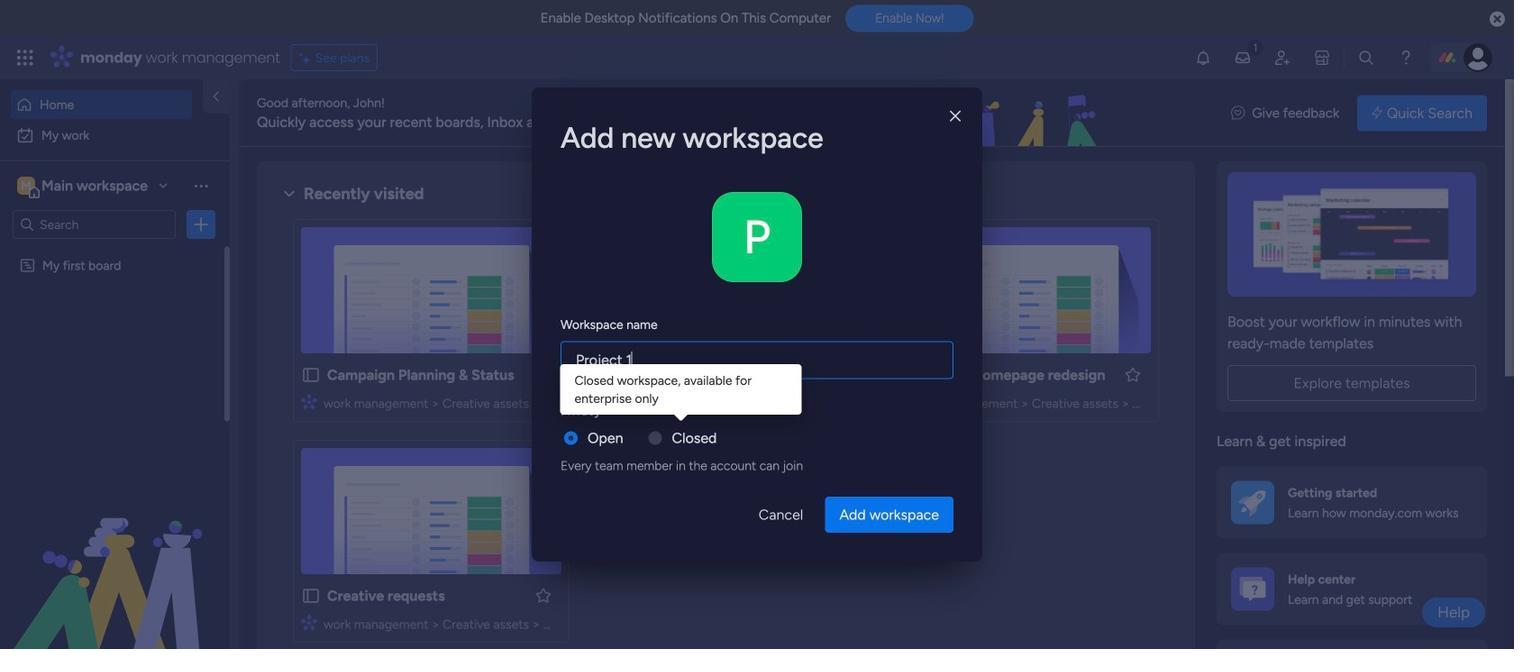 Task type: locate. For each thing, give the bounding box(es) containing it.
quick search results list box
[[279, 205, 1219, 649]]

1 horizontal spatial component image
[[596, 394, 612, 410]]

1 vertical spatial lottie animation element
[[0, 467, 230, 649]]

public board image
[[301, 365, 321, 385], [596, 365, 616, 385], [301, 586, 321, 606]]

1 horizontal spatial lottie animation image
[[707, 79, 1214, 148]]

0 vertical spatial heading
[[561, 116, 954, 160]]

0 vertical spatial lottie animation image
[[707, 79, 1214, 148]]

0 vertical spatial lottie animation element
[[707, 79, 1214, 148]]

lottie animation element
[[707, 79, 1214, 148], [0, 467, 230, 649]]

help image
[[1397, 49, 1415, 67]]

search everything image
[[1358, 49, 1376, 67]]

add to favorites image for bottommost component icon
[[535, 586, 553, 604]]

component image
[[596, 394, 612, 410], [301, 614, 317, 631]]

1 vertical spatial heading
[[561, 315, 658, 334]]

1 heading from the top
[[561, 116, 954, 160]]

help center element
[[1217, 553, 1488, 625]]

1 vertical spatial lottie animation image
[[0, 467, 230, 649]]

workspace image
[[17, 176, 35, 196]]

1 image
[[1248, 37, 1264, 57]]

update feed image
[[1234, 49, 1252, 67]]

invite members image
[[1274, 49, 1292, 67]]

templates image image
[[1233, 172, 1471, 297]]

add to favorites image
[[535, 366, 553, 384], [1124, 366, 1142, 384], [535, 586, 553, 604]]

lottie animation image
[[707, 79, 1214, 148], [0, 467, 230, 649]]

see plans image
[[299, 48, 315, 68]]

0 horizontal spatial component image
[[301, 614, 317, 631]]

getting started element
[[1217, 467, 1488, 539]]

option
[[11, 90, 192, 119], [11, 121, 219, 150], [0, 249, 230, 253]]

list box
[[0, 247, 230, 524]]

close recently visited image
[[279, 183, 300, 205]]

3 heading from the top
[[561, 401, 601, 420]]

2 vertical spatial heading
[[561, 401, 601, 420]]

john smith image
[[1464, 43, 1493, 72]]

1 horizontal spatial lottie animation element
[[707, 79, 1214, 148]]

heading
[[561, 116, 954, 160], [561, 315, 658, 334], [561, 401, 601, 420]]

0 vertical spatial option
[[11, 90, 192, 119]]

workspace selection element
[[17, 175, 151, 198]]



Task type: describe. For each thing, give the bounding box(es) containing it.
Search in workspace field
[[38, 214, 151, 235]]

workspace image
[[712, 192, 802, 282]]

1 vertical spatial option
[[11, 121, 219, 150]]

component image
[[301, 394, 317, 410]]

Choose a name for your workspace field
[[561, 341, 954, 379]]

v2 user feedback image
[[1232, 103, 1245, 123]]

2 heading from the top
[[561, 315, 658, 334]]

v2 bolt switch image
[[1372, 103, 1383, 123]]

0 horizontal spatial lottie animation element
[[0, 467, 230, 649]]

add to favorites image for component image
[[535, 366, 553, 384]]

dapulse close image
[[1490, 10, 1506, 29]]

select product image
[[16, 49, 34, 67]]

add to favorites image
[[829, 366, 847, 384]]

2 vertical spatial option
[[0, 249, 230, 253]]

notifications image
[[1195, 49, 1213, 67]]

0 horizontal spatial lottie animation image
[[0, 467, 230, 649]]

close image
[[950, 110, 961, 123]]

public board image
[[891, 365, 911, 385]]

monday marketplace image
[[1314, 49, 1332, 67]]

1 vertical spatial component image
[[301, 614, 317, 631]]

0 vertical spatial component image
[[596, 394, 612, 410]]



Task type: vqa. For each thing, say whether or not it's contained in the screenshot.
NOTIFICATIONS image
yes



